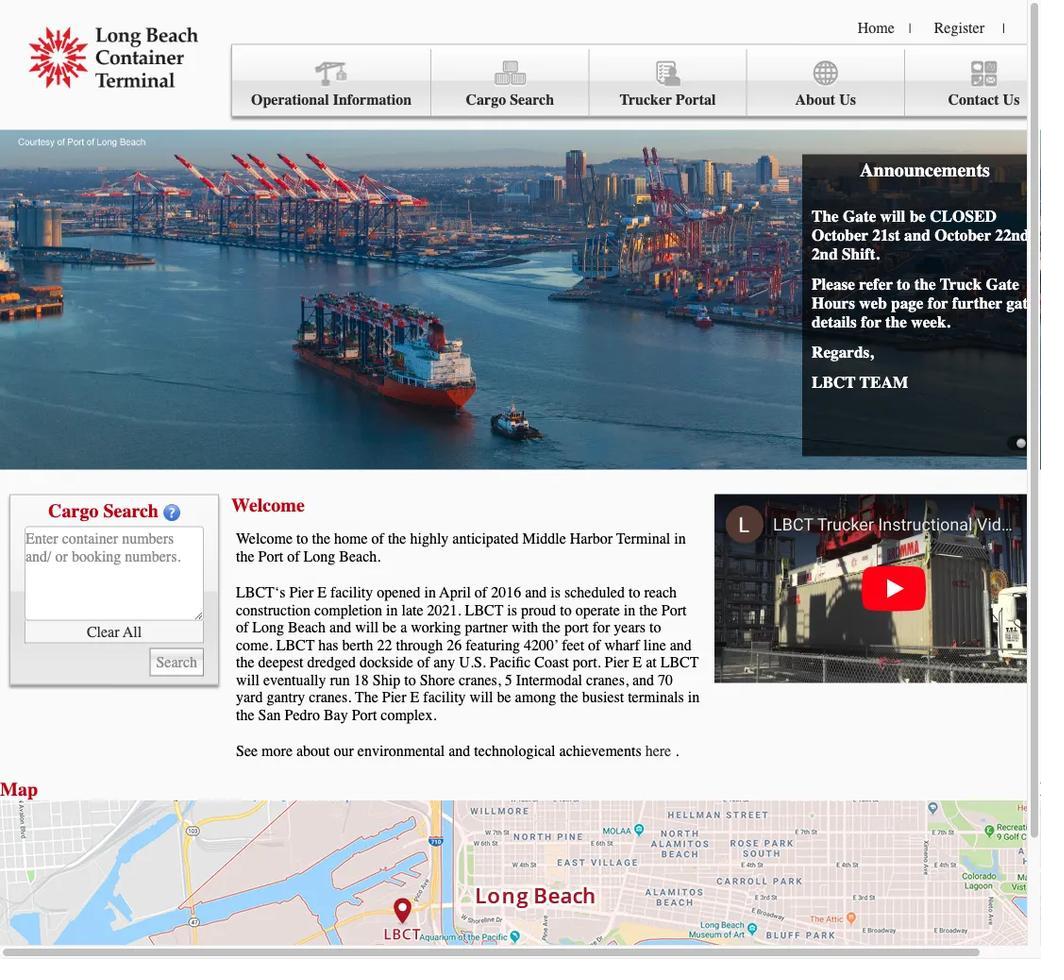 Task type: vqa. For each thing, say whether or not it's contained in the screenshot.
'Long' to the top
yes



Task type: describe. For each thing, give the bounding box(es) containing it.
of right home
[[372, 530, 384, 548]]

contact
[[949, 91, 1000, 109]]

all
[[123, 623, 142, 641]]

and left 70
[[633, 672, 655, 689]]

long inside 'welcome to the home of the highly anticipated middle harbor terminal in the port of long beach.'
[[304, 548, 336, 565]]

2 horizontal spatial for
[[928, 294, 949, 313]]

has
[[319, 637, 339, 654]]

clear all button
[[25, 621, 204, 644]]

with
[[512, 619, 539, 637]]

contact us
[[949, 91, 1020, 109]]

operational information link
[[232, 50, 432, 116]]

register link
[[935, 19, 985, 36]]

2 vertical spatial pier
[[382, 689, 407, 706]]

gate
[[1007, 294, 1036, 313]]

harbor
[[570, 530, 613, 548]]

here link
[[646, 743, 672, 760]]

the gate will be closed october 21st and october 22nd, 2nd shift.
[[812, 207, 1034, 264]]

intermodal
[[516, 672, 583, 689]]

lbct up featuring
[[465, 602, 504, 619]]

our
[[334, 743, 354, 760]]

operate
[[576, 602, 620, 619]]

the up lbct's
[[236, 548, 255, 565]]

shore
[[420, 672, 455, 689]]

register
[[935, 19, 985, 36]]

operational
[[251, 91, 329, 109]]

environmental
[[358, 743, 445, 760]]

1 cranes, from the left
[[459, 672, 501, 689]]

late
[[402, 602, 424, 619]]

1 horizontal spatial for
[[861, 313, 882, 332]]

will left a
[[355, 619, 379, 637]]

beach.
[[339, 548, 381, 565]]

and left technological
[[449, 743, 471, 760]]

the left san
[[236, 706, 255, 724]]

for inside "lbct's pier e facility opened in april of 2016 and is scheduled to reach construction completion in late 2021.  lbct is proud to operate in the port of long beach and will be a working partner with the port for years to come.  lbct has berth 22 through 26 featuring 4200' feet of wharf line and the deepest dredged dockside of any u.s. pacific coast port. pier e at lbct will eventually run 18 ship to shore cranes, 5 intermodal cranes, and 70 yard gantry cranes. the pier e facility will be among the busiest terminals in the san pedro bay port complex."
[[593, 619, 610, 637]]

closed
[[931, 207, 997, 226]]

coast
[[535, 654, 569, 672]]

in right 70
[[688, 689, 700, 706]]

completion
[[315, 602, 383, 619]]

gate inside the please refer to the truck gate hours web page for further gate details for the week.
[[987, 275, 1020, 294]]

cargo inside "menu bar"
[[466, 91, 506, 109]]

through
[[396, 637, 443, 654]]

technological
[[474, 743, 556, 760]]

trucker
[[620, 91, 673, 109]]

please
[[812, 275, 856, 294]]

home
[[334, 530, 368, 548]]

lbct down regards,​
[[812, 374, 856, 392]]

beach
[[288, 619, 326, 637]]

welcome for welcome to the home of the highly anticipated middle harbor terminal in the port of long beach.
[[236, 530, 293, 548]]

Enter container numbers and/ or booking numbers. text field
[[25, 527, 204, 621]]

please refer to the truck gate hours web page for further gate details for the week.
[[812, 275, 1036, 332]]

in left late
[[386, 602, 398, 619]]

u.s.
[[459, 654, 486, 672]]

in right late
[[425, 584, 436, 602]]

home
[[858, 19, 895, 36]]

announcements
[[861, 159, 991, 181]]

gantry
[[267, 689, 305, 706]]

portal
[[676, 91, 716, 109]]

busiest
[[582, 689, 624, 706]]

lo
[[1028, 19, 1042, 36]]

pacific
[[490, 654, 531, 672]]

scheduled
[[565, 584, 625, 602]]

refer
[[860, 275, 893, 294]]

1 horizontal spatial facility
[[423, 689, 466, 706]]

anticipated
[[453, 530, 519, 548]]

to right ship
[[404, 672, 416, 689]]

long inside "lbct's pier e facility opened in april of 2016 and is scheduled to reach construction completion in late 2021.  lbct is proud to operate in the port of long beach and will be a working partner with the port for years to come.  lbct has berth 22 through 26 featuring 4200' feet of wharf line and the deepest dredged dockside of any u.s. pacific coast port. pier e at lbct will eventually run 18 ship to shore cranes, 5 intermodal cranes, and 70 yard gantry cranes. the pier e facility will be among the busiest terminals in the san pedro bay port complex."
[[252, 619, 284, 637]]

menu bar containing operational information
[[231, 44, 1042, 117]]

operational information
[[251, 91, 412, 109]]

more
[[262, 743, 293, 760]]

ship
[[373, 672, 401, 689]]

berth
[[342, 637, 374, 654]]

any
[[434, 654, 456, 672]]

line
[[644, 637, 667, 654]]

2 vertical spatial e
[[410, 689, 420, 706]]

will down the come. at the left bottom of page
[[236, 672, 260, 689]]

lbct left has at the bottom of page
[[276, 637, 315, 654]]

about us
[[796, 91, 857, 109]]

1 october from the left
[[812, 226, 869, 245]]

opened
[[377, 584, 421, 602]]

2nd
[[812, 245, 838, 264]]

to right years
[[650, 619, 662, 637]]

cargo search link
[[432, 50, 590, 116]]

hours
[[812, 294, 856, 313]]

lbct team
[[812, 374, 909, 392]]

port
[[565, 619, 589, 637]]

shift.
[[843, 245, 880, 264]]

lbct's pier e facility opened in april of 2016 and is scheduled to reach construction completion in late 2021.  lbct is proud to operate in the port of long beach and will be a working partner with the port for years to come.  lbct has berth 22 through 26 featuring 4200' feet of wharf line and the deepest dredged dockside of any u.s. pacific coast port. pier e at lbct will eventually run 18 ship to shore cranes, 5 intermodal cranes, and 70 yard gantry cranes. the pier e facility will be among the busiest terminals in the san pedro bay port complex.
[[236, 584, 700, 724]]

week.
[[912, 313, 951, 332]]

0 horizontal spatial cargo
[[48, 500, 99, 522]]

0 horizontal spatial is
[[507, 602, 517, 619]]

dockside
[[360, 654, 414, 672]]

reach
[[645, 584, 677, 602]]

regards,​
[[812, 343, 874, 362]]

2 | from the left
[[1003, 21, 1006, 36]]

clear
[[87, 623, 120, 641]]

wharf
[[605, 637, 640, 654]]

and right "line"
[[670, 637, 692, 654]]

dredged
[[307, 654, 356, 672]]

san
[[258, 706, 281, 724]]

port.
[[573, 654, 601, 672]]

in right operate
[[624, 602, 636, 619]]

will left the 5
[[470, 689, 494, 706]]

21st and
[[873, 226, 931, 245]]

search inside "menu bar"
[[510, 91, 554, 109]]

will inside "the gate will be closed october 21st and october 22nd, 2nd shift."
[[881, 207, 906, 226]]

18
[[354, 672, 369, 689]]

information
[[333, 91, 412, 109]]

1 vertical spatial port
[[662, 602, 687, 619]]

yard
[[236, 689, 263, 706]]

of up construction
[[287, 548, 300, 565]]

1 horizontal spatial be
[[497, 689, 512, 706]]

truck
[[941, 275, 983, 294]]

4200'
[[524, 637, 559, 654]]



Task type: locate. For each thing, give the bounding box(es) containing it.
of down lbct's
[[236, 619, 249, 637]]

and right beach
[[330, 619, 352, 637]]

1 | from the left
[[909, 21, 912, 36]]

details
[[812, 313, 857, 332]]

is left scheduled
[[551, 584, 561, 602]]

facility down any
[[423, 689, 466, 706]]

pier right port.
[[605, 654, 629, 672]]

of left any
[[417, 654, 430, 672]]

0 vertical spatial e
[[318, 584, 327, 602]]

1 horizontal spatial cargo search
[[466, 91, 554, 109]]

0 horizontal spatial be
[[383, 619, 397, 637]]

1 horizontal spatial port
[[352, 706, 377, 724]]

the left week.
[[886, 313, 908, 332]]

port inside 'welcome to the home of the highly anticipated middle harbor terminal in the port of long beach.'
[[258, 548, 284, 565]]

the left highly
[[388, 530, 407, 548]]

e left at
[[633, 654, 642, 672]]

team
[[860, 374, 909, 392]]

e up beach
[[318, 584, 327, 602]]

october up truck
[[935, 226, 992, 245]]

pier down dockside
[[382, 689, 407, 706]]

lbct right at
[[661, 654, 699, 672]]

1 horizontal spatial cranes,
[[587, 672, 629, 689]]

of right 'feet'
[[589, 637, 601, 654]]

2021.
[[428, 602, 462, 619]]

70
[[658, 672, 673, 689]]

a
[[401, 619, 407, 637]]

1 horizontal spatial gate
[[987, 275, 1020, 294]]

0 horizontal spatial pier
[[289, 584, 314, 602]]

0 vertical spatial port
[[258, 548, 284, 565]]

about
[[297, 743, 330, 760]]

1 horizontal spatial october
[[935, 226, 992, 245]]

us for contact us
[[1004, 91, 1020, 109]]

middle
[[523, 530, 566, 548]]

cranes.
[[309, 689, 352, 706]]

5
[[505, 672, 513, 689]]

pedro
[[285, 706, 320, 724]]

2 vertical spatial be
[[497, 689, 512, 706]]

0 vertical spatial long
[[304, 548, 336, 565]]

the
[[812, 207, 839, 226], [355, 689, 379, 706]]

1 vertical spatial facility
[[423, 689, 466, 706]]

us right about
[[840, 91, 857, 109]]

port up "line"
[[662, 602, 687, 619]]

welcome
[[231, 494, 305, 516], [236, 530, 293, 548]]

in
[[675, 530, 686, 548], [425, 584, 436, 602], [386, 602, 398, 619], [624, 602, 636, 619], [688, 689, 700, 706]]

0 horizontal spatial e
[[318, 584, 327, 602]]

1 horizontal spatial long
[[304, 548, 336, 565]]

in right terminal
[[675, 530, 686, 548]]

1 vertical spatial e
[[633, 654, 642, 672]]

2 horizontal spatial be
[[910, 207, 926, 226]]

0 vertical spatial be
[[910, 207, 926, 226]]

us right contact
[[1004, 91, 1020, 109]]

2 horizontal spatial pier
[[605, 654, 629, 672]]

be left closed
[[910, 207, 926, 226]]

the left truck
[[915, 275, 937, 294]]

be left among
[[497, 689, 512, 706]]

web
[[860, 294, 888, 313]]

is
[[551, 584, 561, 602], [507, 602, 517, 619]]

0 horizontal spatial the
[[355, 689, 379, 706]]

be left a
[[383, 619, 397, 637]]

1 vertical spatial welcome
[[236, 530, 293, 548]]

come.
[[236, 637, 273, 654]]

highly
[[410, 530, 449, 548]]

menu bar
[[231, 44, 1042, 117]]

the up yard
[[236, 654, 255, 672]]

22nd,
[[996, 226, 1034, 245]]

1 horizontal spatial e
[[410, 689, 420, 706]]

2 vertical spatial port
[[352, 706, 377, 724]]

long
[[304, 548, 336, 565], [252, 619, 284, 637]]

1 vertical spatial gate
[[987, 275, 1020, 294]]

of
[[372, 530, 384, 548], [287, 548, 300, 565], [475, 584, 488, 602], [236, 619, 249, 637], [589, 637, 601, 654], [417, 654, 430, 672]]

0 horizontal spatial port
[[258, 548, 284, 565]]

2 horizontal spatial e
[[633, 654, 642, 672]]

about
[[796, 91, 836, 109]]

cargo search inside "menu bar"
[[466, 91, 554, 109]]

to
[[897, 275, 911, 294], [297, 530, 308, 548], [629, 584, 641, 602], [560, 602, 572, 619], [650, 619, 662, 637], [404, 672, 416, 689]]

2 horizontal spatial port
[[662, 602, 687, 619]]

map
[[0, 779, 38, 801]]

october up please
[[812, 226, 869, 245]]

e left the shore
[[410, 689, 420, 706]]

is left proud
[[507, 602, 517, 619]]

for right port
[[593, 619, 610, 637]]

further
[[953, 294, 1003, 313]]

trucker portal link
[[590, 50, 748, 116]]

long down lbct's
[[252, 619, 284, 637]]

among
[[515, 689, 556, 706]]

and right 2016
[[525, 584, 547, 602]]

the inside "lbct's pier e facility opened in april of 2016 and is scheduled to reach construction completion in late 2021.  lbct is proud to operate in the port of long beach and will be a working partner with the port for years to come.  lbct has berth 22 through 26 featuring 4200' feet of wharf line and the deepest dredged dockside of any u.s. pacific coast port. pier e at lbct will eventually run 18 ship to shore cranes, 5 intermodal cranes, and 70 yard gantry cranes. the pier e facility will be among the busiest terminals in the san pedro bay port complex."
[[355, 689, 379, 706]]

0 vertical spatial welcome
[[231, 494, 305, 516]]

2 october from the left
[[935, 226, 992, 245]]

construction
[[236, 602, 311, 619]]

the left port
[[542, 619, 561, 637]]

terminals
[[628, 689, 684, 706]]

of left 2016
[[475, 584, 488, 602]]

for
[[928, 294, 949, 313], [861, 313, 882, 332], [593, 619, 610, 637]]

0 horizontal spatial |
[[909, 21, 912, 36]]

in inside 'welcome to the home of the highly anticipated middle harbor terminal in the port of long beach.'
[[675, 530, 686, 548]]

bay
[[324, 706, 348, 724]]

long left beach.
[[304, 548, 336, 565]]

cargo
[[466, 91, 506, 109], [48, 500, 99, 522]]

0 vertical spatial search
[[510, 91, 554, 109]]

to left home
[[297, 530, 308, 548]]

1 horizontal spatial |
[[1003, 21, 1006, 36]]

contact us link
[[906, 50, 1042, 116]]

here
[[646, 743, 672, 760]]

the left home
[[312, 530, 331, 548]]

1 horizontal spatial us
[[1004, 91, 1020, 109]]

be inside "the gate will be closed october 21st and october 22nd, 2nd shift."
[[910, 207, 926, 226]]

port
[[258, 548, 284, 565], [662, 602, 687, 619], [352, 706, 377, 724]]

to inside 'welcome to the home of the highly anticipated middle harbor terminal in the port of long beach.'
[[297, 530, 308, 548]]

gate inside "the gate will be closed october 21st and october 22nd, 2nd shift."
[[843, 207, 877, 226]]

facility
[[331, 584, 373, 602], [423, 689, 466, 706]]

1 vertical spatial search
[[103, 500, 159, 522]]

will down announcements
[[881, 207, 906, 226]]

complex.
[[381, 706, 437, 724]]

to inside the please refer to the truck gate hours web page for further gate details for the week.
[[897, 275, 911, 294]]

1 vertical spatial cargo search
[[48, 500, 159, 522]]

0 horizontal spatial cargo search
[[48, 500, 159, 522]]

0 horizontal spatial search
[[103, 500, 159, 522]]

see more about our environmental and technological achievements here .
[[236, 743, 679, 760]]

0 horizontal spatial facility
[[331, 584, 373, 602]]

the right "run"
[[355, 689, 379, 706]]

the inside "the gate will be closed october 21st and october 22nd, 2nd shift."
[[812, 207, 839, 226]]

port right bay on the left of page
[[352, 706, 377, 724]]

search
[[510, 91, 554, 109], [103, 500, 159, 522]]

0 horizontal spatial long
[[252, 619, 284, 637]]

april
[[440, 584, 471, 602]]

1 horizontal spatial cargo
[[466, 91, 506, 109]]

0 horizontal spatial us
[[840, 91, 857, 109]]

1 horizontal spatial pier
[[382, 689, 407, 706]]

to right proud
[[560, 602, 572, 619]]

26
[[447, 637, 462, 654]]

pier up beach
[[289, 584, 314, 602]]

1 vertical spatial the
[[355, 689, 379, 706]]

for right details
[[861, 313, 882, 332]]

terminal
[[617, 530, 671, 548]]

and
[[525, 584, 547, 602], [330, 619, 352, 637], [670, 637, 692, 654], [633, 672, 655, 689], [449, 743, 471, 760]]

welcome to the home of the highly anticipated middle harbor terminal in the port of long beach.
[[236, 530, 686, 565]]

will
[[881, 207, 906, 226], [355, 619, 379, 637], [236, 672, 260, 689], [470, 689, 494, 706]]

us for about us
[[840, 91, 857, 109]]

port up lbct's
[[258, 548, 284, 565]]

| right home link
[[909, 21, 912, 36]]

2 cranes, from the left
[[587, 672, 629, 689]]

the up "line"
[[640, 602, 658, 619]]

featuring
[[466, 637, 520, 654]]

1 vertical spatial long
[[252, 619, 284, 637]]

22
[[377, 637, 392, 654]]

the
[[915, 275, 937, 294], [886, 313, 908, 332], [312, 530, 331, 548], [388, 530, 407, 548], [236, 548, 255, 565], [640, 602, 658, 619], [542, 619, 561, 637], [236, 654, 255, 672], [560, 689, 579, 706], [236, 706, 255, 724]]

the up 2nd
[[812, 207, 839, 226]]

1 vertical spatial cargo
[[48, 500, 99, 522]]

0 vertical spatial the
[[812, 207, 839, 226]]

gate right truck
[[987, 275, 1020, 294]]

1 horizontal spatial is
[[551, 584, 561, 602]]

welcome inside 'welcome to the home of the highly anticipated middle harbor terminal in the port of long beach.'
[[236, 530, 293, 548]]

0 vertical spatial facility
[[331, 584, 373, 602]]

cranes, left the 5
[[459, 672, 501, 689]]

see
[[236, 743, 258, 760]]

october
[[812, 226, 869, 245], [935, 226, 992, 245]]

0 horizontal spatial for
[[593, 619, 610, 637]]

to left reach
[[629, 584, 641, 602]]

0 horizontal spatial october
[[812, 226, 869, 245]]

cargo search
[[466, 91, 554, 109], [48, 500, 159, 522]]

trucker portal
[[620, 91, 716, 109]]

about us link
[[748, 50, 906, 116]]

0 vertical spatial gate
[[843, 207, 877, 226]]

eventually
[[263, 672, 326, 689]]

0 vertical spatial cargo search
[[466, 91, 554, 109]]

cranes, down wharf at the bottom right of the page
[[587, 672, 629, 689]]

1 horizontal spatial search
[[510, 91, 554, 109]]

1 vertical spatial be
[[383, 619, 397, 637]]

to right refer
[[897, 275, 911, 294]]

2 us from the left
[[1004, 91, 1020, 109]]

| left lo link
[[1003, 21, 1006, 36]]

0 horizontal spatial gate
[[843, 207, 877, 226]]

partner
[[465, 619, 508, 637]]

deepest
[[258, 654, 304, 672]]

the right among
[[560, 689, 579, 706]]

proud
[[521, 602, 557, 619]]

achievements
[[560, 743, 642, 760]]

None submit
[[150, 648, 204, 677]]

working
[[411, 619, 461, 637]]

1 vertical spatial pier
[[605, 654, 629, 672]]

gate up shift.
[[843, 207, 877, 226]]

1 us from the left
[[840, 91, 857, 109]]

1 horizontal spatial the
[[812, 207, 839, 226]]

0 vertical spatial cargo
[[466, 91, 506, 109]]

clear all
[[87, 623, 142, 641]]

for right page
[[928, 294, 949, 313]]

0 horizontal spatial cranes,
[[459, 672, 501, 689]]

facility down beach.
[[331, 584, 373, 602]]

0 vertical spatial pier
[[289, 584, 314, 602]]

lbct's
[[236, 584, 286, 602]]

welcome for welcome
[[231, 494, 305, 516]]

e
[[318, 584, 327, 602], [633, 654, 642, 672], [410, 689, 420, 706]]

lo link
[[1028, 19, 1042, 36]]



